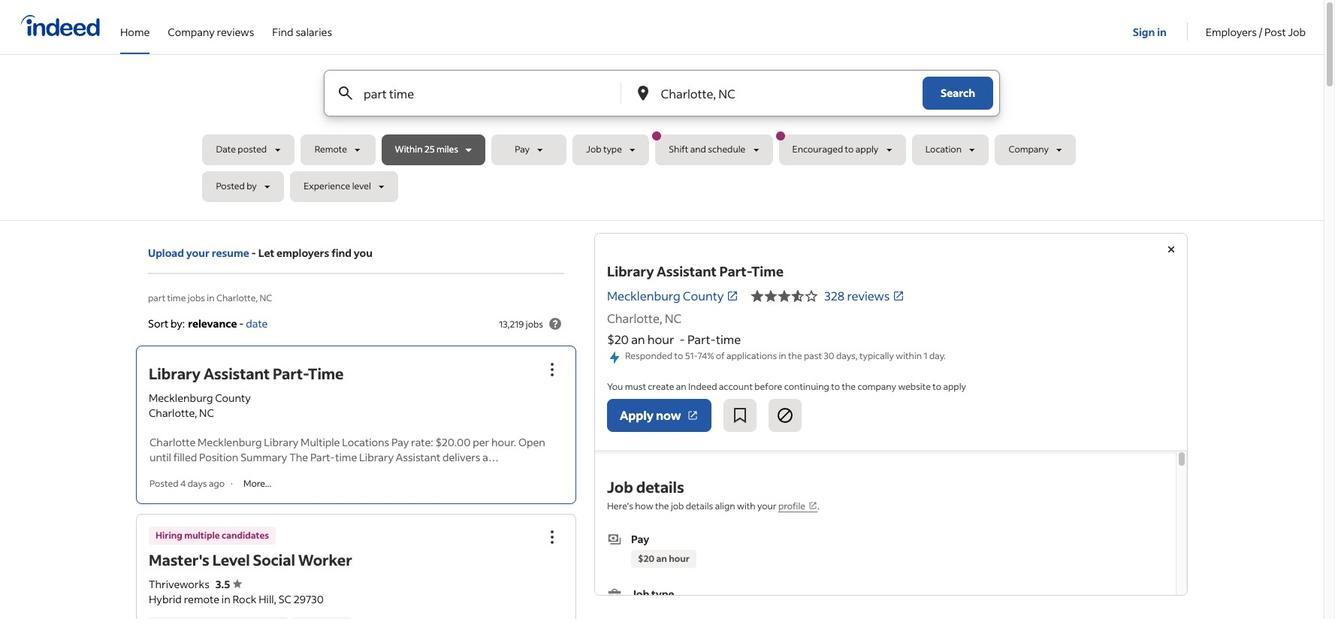 Task type: locate. For each thing, give the bounding box(es) containing it.
search
[[941, 86, 975, 100]]

job right post
[[1288, 24, 1306, 39]]

job type inside popup button
[[586, 144, 622, 155]]

must
[[625, 381, 646, 392]]

1 vertical spatial an
[[676, 381, 687, 392]]

company inside dropdown button
[[1009, 144, 1049, 155]]

- left let
[[251, 246, 256, 260]]

1 horizontal spatial an
[[656, 553, 667, 565]]

part- up 3.6 out of 5 stars image
[[720, 262, 751, 280]]

more... button
[[239, 477, 276, 490]]

2 horizontal spatial -
[[680, 331, 685, 347]]

the
[[788, 350, 802, 361], [842, 381, 856, 392], [655, 501, 669, 512]]

library
[[607, 262, 654, 280], [149, 364, 201, 384], [264, 435, 299, 450], [359, 450, 394, 465]]

None search field
[[202, 70, 1122, 208]]

0 vertical spatial pay
[[515, 144, 530, 155]]

date
[[216, 144, 236, 155]]

part- up multiple
[[273, 364, 308, 384]]

1 vertical spatial job type
[[631, 587, 675, 601]]

job up the here's
[[607, 477, 633, 497]]

within
[[395, 144, 423, 155]]

0 horizontal spatial jobs
[[188, 292, 205, 304]]

type left shift
[[603, 144, 622, 155]]

schedule
[[708, 144, 746, 155]]

type down $20 an hour
[[652, 587, 675, 601]]

reviews left find at the top
[[217, 24, 254, 39]]

how
[[635, 501, 654, 512]]

0 vertical spatial $20
[[607, 331, 629, 347]]

the left past
[[788, 350, 802, 361]]

indeed
[[688, 381, 717, 392]]

1 vertical spatial $20
[[638, 553, 655, 565]]

0 vertical spatial county
[[683, 288, 724, 304]]

apply down day.
[[944, 381, 966, 392]]

2 vertical spatial charlotte,
[[149, 406, 197, 420]]

upload your resume - let employers find you
[[148, 246, 373, 260]]

0 horizontal spatial time
[[308, 364, 344, 384]]

0 vertical spatial an
[[631, 331, 645, 347]]

1 vertical spatial details
[[686, 501, 713, 512]]

details up how
[[636, 477, 684, 497]]

29730
[[294, 592, 324, 606]]

$20 for $20 an hour
[[638, 553, 655, 565]]

time down 'locations'
[[335, 450, 357, 465]]

2 horizontal spatial an
[[676, 381, 687, 392]]

job type down $20 an hour
[[631, 587, 675, 601]]

miles
[[437, 144, 458, 155]]

master's level social worker
[[149, 550, 352, 569]]

relevance
[[188, 316, 237, 330]]

1 horizontal spatial reviews
[[847, 288, 890, 304]]

none search field containing search
[[202, 70, 1122, 208]]

0 vertical spatial job type
[[586, 144, 622, 155]]

0 horizontal spatial $20
[[607, 331, 629, 347]]

1 vertical spatial company
[[1009, 144, 1049, 155]]

shift
[[669, 144, 689, 155]]

reviews right 328
[[847, 288, 890, 304]]

2 vertical spatial the
[[655, 501, 669, 512]]

1 vertical spatial jobs
[[526, 318, 543, 330]]

1 vertical spatial assistant
[[204, 364, 270, 384]]

0 horizontal spatial -
[[239, 316, 244, 330]]

days
[[188, 478, 207, 489]]

2 horizontal spatial charlotte,
[[607, 310, 662, 326]]

pay inside the pay popup button
[[515, 144, 530, 155]]

the left company at the right bottom of the page
[[842, 381, 856, 392]]

hour down job
[[669, 553, 690, 565]]

2 vertical spatial mecklenburg
[[198, 435, 262, 450]]

jobs left help icon
[[526, 318, 543, 330]]

time up 3.6 out of 5 stars image
[[751, 262, 784, 280]]

0 vertical spatial assistant
[[657, 262, 717, 280]]

nc up date on the left
[[260, 292, 272, 304]]

company
[[168, 24, 215, 39], [1009, 144, 1049, 155]]

time right part
[[167, 292, 186, 304]]

mecklenburg up position
[[198, 435, 262, 450]]

pay left rate:
[[392, 435, 409, 450]]

an
[[631, 331, 645, 347], [676, 381, 687, 392], [656, 553, 667, 565]]

delivers
[[443, 450, 481, 465]]

0 vertical spatial details
[[636, 477, 684, 497]]

hour for $20 an hour - part-time
[[648, 331, 674, 347]]

remote
[[184, 592, 219, 606]]

charlotte, up charlotte
[[149, 406, 197, 420]]

2 vertical spatial assistant
[[396, 450, 441, 465]]

hour
[[648, 331, 674, 347], [669, 553, 690, 565]]

2 vertical spatial -
[[680, 331, 685, 347]]

0 horizontal spatial an
[[631, 331, 645, 347]]

county down "library assistant part-time"
[[683, 288, 724, 304]]

in
[[1157, 24, 1167, 39], [207, 292, 215, 304], [779, 350, 787, 361], [222, 592, 231, 606]]

posted
[[216, 181, 245, 192], [150, 478, 178, 489]]

charlotte, down mecklenburg county
[[607, 310, 662, 326]]

1 horizontal spatial details
[[686, 501, 713, 512]]

0 horizontal spatial county
[[215, 391, 251, 405]]

past
[[804, 350, 822, 361]]

remote button
[[300, 135, 375, 165]]

to right continuing
[[831, 381, 840, 392]]

nc
[[260, 292, 272, 304], [665, 310, 682, 326], [199, 406, 214, 420]]

nc up $20 an hour - part-time
[[665, 310, 682, 326]]

1 horizontal spatial pay
[[515, 144, 530, 155]]

in left past
[[779, 350, 787, 361]]

0 horizontal spatial assistant
[[204, 364, 270, 384]]

0 horizontal spatial reviews
[[217, 24, 254, 39]]

assistant up mecklenburg county "link"
[[657, 262, 717, 280]]

county down library assistant part-time button
[[215, 391, 251, 405]]

1 vertical spatial time
[[308, 364, 344, 384]]

charlotte, inside library assistant part-time mecklenburg county charlotte, nc
[[149, 406, 197, 420]]

1 horizontal spatial $20
[[638, 553, 655, 565]]

let
[[258, 246, 274, 260]]

job type
[[586, 144, 622, 155], [631, 587, 675, 601]]

before
[[755, 381, 783, 392]]

hour for $20 an hour
[[669, 553, 690, 565]]

1 vertical spatial county
[[215, 391, 251, 405]]

find
[[332, 246, 352, 260]]

job actions for library assistant part-time is collapsed image
[[543, 361, 561, 379]]

1 vertical spatial mecklenburg
[[149, 391, 213, 405]]

0 vertical spatial time
[[751, 262, 784, 280]]

mecklenburg up charlotte
[[149, 391, 213, 405]]

part
[[148, 292, 165, 304]]

1 vertical spatial posted
[[150, 478, 178, 489]]

1 vertical spatial reviews
[[847, 288, 890, 304]]

assistant for library assistant part-time
[[657, 262, 717, 280]]

0 horizontal spatial charlotte,
[[149, 406, 197, 420]]

1 horizontal spatial apply
[[944, 381, 966, 392]]

$20 down charlotte, nc
[[607, 331, 629, 347]]

2 horizontal spatial pay
[[631, 532, 649, 547]]

1 vertical spatial type
[[652, 587, 675, 601]]

help icon image
[[546, 315, 564, 333]]

posted
[[238, 144, 267, 155]]

posted inside "dropdown button"
[[216, 181, 245, 192]]

posted 4 days ago ·
[[150, 478, 233, 489]]

1 horizontal spatial county
[[683, 288, 724, 304]]

0 horizontal spatial type
[[603, 144, 622, 155]]

apply
[[620, 407, 654, 423]]

here's
[[607, 501, 633, 512]]

1 vertical spatial time
[[716, 331, 741, 347]]

pay up $20 an hour
[[631, 532, 649, 547]]

to right 'encouraged'
[[845, 144, 854, 155]]

charlotte mecklenburg library multiple locations pay rate: $20.00 per hour. open until filled position summary the part-time library assistant delivers a…
[[150, 435, 546, 465]]

0 vertical spatial mecklenburg
[[607, 288, 681, 304]]

assistant down rate:
[[396, 450, 441, 465]]

create
[[648, 381, 674, 392]]

/
[[1259, 24, 1263, 39]]

within
[[896, 350, 922, 361]]

posted left 4
[[150, 478, 178, 489]]

library up summary
[[264, 435, 299, 450]]

employers
[[277, 246, 329, 260]]

county
[[683, 288, 724, 304], [215, 391, 251, 405]]

328 reviews
[[825, 288, 890, 304]]

time inside charlotte mecklenburg library multiple locations pay rate: $20.00 per hour. open until filled position summary the part-time library assistant delivers a…
[[335, 450, 357, 465]]

part-
[[720, 262, 751, 280], [688, 331, 716, 347], [273, 364, 308, 384], [310, 450, 335, 465]]

pay
[[515, 144, 530, 155], [392, 435, 409, 450], [631, 532, 649, 547]]

74%
[[698, 350, 714, 361]]

0 vertical spatial your
[[186, 246, 210, 260]]

type inside popup button
[[603, 144, 622, 155]]

part- down multiple
[[310, 450, 335, 465]]

0 vertical spatial apply
[[856, 144, 879, 155]]

assistant
[[657, 262, 717, 280], [204, 364, 270, 384], [396, 450, 441, 465]]

- left date link
[[239, 316, 244, 330]]

1 horizontal spatial time
[[335, 450, 357, 465]]

2 vertical spatial pay
[[631, 532, 649, 547]]

1 horizontal spatial nc
[[260, 292, 272, 304]]

mecklenburg inside library assistant part-time mecklenburg county charlotte, nc
[[149, 391, 213, 405]]

save this job image
[[732, 407, 750, 425]]

day.
[[930, 350, 946, 361]]

mecklenburg county link
[[607, 287, 739, 305]]

0 horizontal spatial details
[[636, 477, 684, 497]]

job details
[[607, 477, 684, 497]]

1 horizontal spatial time
[[751, 262, 784, 280]]

part- inside charlotte mecklenburg library multiple locations pay rate: $20.00 per hour. open until filled position summary the part-time library assistant delivers a…
[[310, 450, 335, 465]]

nc up position
[[199, 406, 214, 420]]

- for date
[[239, 316, 244, 330]]

1 horizontal spatial the
[[788, 350, 802, 361]]

time up multiple
[[308, 364, 344, 384]]

$20 down how
[[638, 553, 655, 565]]

days,
[[836, 350, 858, 361]]

nc inside library assistant part-time mecklenburg county charlotte, nc
[[199, 406, 214, 420]]

details right job
[[686, 501, 713, 512]]

apply now
[[620, 407, 681, 423]]

2 horizontal spatial assistant
[[657, 262, 717, 280]]

2 vertical spatial an
[[656, 553, 667, 565]]

assistant down date on the left
[[204, 364, 270, 384]]

1 horizontal spatial jobs
[[526, 318, 543, 330]]

job type left shift
[[586, 144, 622, 155]]

date posted button
[[202, 135, 294, 165]]

part time jobs in charlotte, nc
[[148, 292, 272, 304]]

0 vertical spatial posted
[[216, 181, 245, 192]]

an for $20 an hour - part-time
[[631, 331, 645, 347]]

time inside library assistant part-time mecklenburg county charlotte, nc
[[308, 364, 344, 384]]

in right sign in the top of the page
[[1157, 24, 1167, 39]]

1 horizontal spatial -
[[251, 246, 256, 260]]

company
[[858, 381, 897, 392]]

your right upload
[[186, 246, 210, 260]]

30
[[824, 350, 835, 361]]

the left job
[[655, 501, 669, 512]]

0 horizontal spatial pay
[[392, 435, 409, 450]]

employers
[[1206, 24, 1257, 39]]

rock
[[233, 592, 257, 606]]

job right the pay popup button
[[586, 144, 602, 155]]

to
[[845, 144, 854, 155], [674, 350, 683, 361], [831, 381, 840, 392], [933, 381, 942, 392]]

your right the with on the right bottom of page
[[757, 501, 777, 512]]

part- up 74%
[[688, 331, 716, 347]]

0 vertical spatial -
[[251, 246, 256, 260]]

and
[[690, 144, 706, 155]]

1 vertical spatial -
[[239, 316, 244, 330]]

0 vertical spatial nc
[[260, 292, 272, 304]]

locations
[[342, 435, 389, 450]]

- up the 51-
[[680, 331, 685, 347]]

13,219
[[499, 318, 524, 330]]

charlotte, up date link
[[216, 292, 258, 304]]

0 vertical spatial type
[[603, 144, 622, 155]]

an right create
[[676, 381, 687, 392]]

home
[[120, 24, 150, 39]]

0 horizontal spatial posted
[[150, 478, 178, 489]]

the
[[289, 450, 308, 465]]

search button
[[923, 77, 993, 110]]

13,219 jobs
[[499, 318, 543, 330]]

mecklenburg up charlotte, nc
[[607, 288, 681, 304]]

library up mecklenburg county
[[607, 262, 654, 280]]

0 vertical spatial the
[[788, 350, 802, 361]]

1 vertical spatial nc
[[665, 310, 682, 326]]

2 vertical spatial nc
[[199, 406, 214, 420]]

0 horizontal spatial job type
[[586, 144, 622, 155]]

0 vertical spatial charlotte,
[[216, 292, 258, 304]]

posted for posted by
[[216, 181, 245, 192]]

an up responded
[[631, 331, 645, 347]]

3.6 out of 5 stars image
[[751, 287, 819, 305]]

your
[[186, 246, 210, 260], [757, 501, 777, 512]]

job
[[1288, 24, 1306, 39], [586, 144, 602, 155], [607, 477, 633, 497], [631, 587, 650, 601]]

.
[[818, 501, 820, 512]]

1 vertical spatial the
[[842, 381, 856, 392]]

apply right 'encouraged'
[[856, 144, 879, 155]]

responded to 51-74% of applications in the past 30 days, typically within 1 day.
[[625, 350, 946, 361]]

2 vertical spatial time
[[335, 450, 357, 465]]

hour up responded
[[648, 331, 674, 347]]

job actions for master's level social worker is collapsed image
[[543, 528, 561, 546]]

1 vertical spatial pay
[[392, 435, 409, 450]]

resume
[[212, 246, 249, 260]]

profile
[[779, 501, 806, 512]]

0 vertical spatial hour
[[648, 331, 674, 347]]

1 horizontal spatial company
[[1009, 144, 1049, 155]]

1 vertical spatial hour
[[669, 553, 690, 565]]

51-
[[685, 350, 698, 361]]

0 horizontal spatial apply
[[856, 144, 879, 155]]

library down by:
[[149, 364, 201, 384]]

reviews
[[217, 24, 254, 39], [847, 288, 890, 304]]

time up of
[[716, 331, 741, 347]]

1 horizontal spatial assistant
[[396, 450, 441, 465]]

pay down "search: job title, keywords, or company" text field
[[515, 144, 530, 155]]

0 vertical spatial company
[[168, 24, 215, 39]]

1 horizontal spatial posted
[[216, 181, 245, 192]]

an down here's how the job details align with your
[[656, 553, 667, 565]]

0 horizontal spatial company
[[168, 24, 215, 39]]

apply inside popup button
[[856, 144, 879, 155]]

of
[[716, 350, 725, 361]]

0 horizontal spatial nc
[[199, 406, 214, 420]]

posted left by
[[216, 181, 245, 192]]

assistant inside library assistant part-time mecklenburg county charlotte, nc
[[204, 364, 270, 384]]

charlotte,
[[216, 292, 258, 304], [607, 310, 662, 326], [149, 406, 197, 420]]

sign
[[1133, 24, 1155, 39]]

location button
[[912, 135, 989, 165]]

Edit location text field
[[658, 71, 893, 116]]

sort
[[148, 316, 169, 330]]

jobs up sort by: relevance - date
[[188, 292, 205, 304]]

0 vertical spatial reviews
[[217, 24, 254, 39]]

$20 an hour - part-time
[[607, 331, 741, 347]]

2 horizontal spatial nc
[[665, 310, 682, 326]]

1 horizontal spatial your
[[757, 501, 777, 512]]

library down 'locations'
[[359, 450, 394, 465]]

0 horizontal spatial time
[[167, 292, 186, 304]]



Task type: describe. For each thing, give the bounding box(es) containing it.
·
[[231, 478, 233, 489]]

sort by: relevance - date
[[148, 316, 268, 330]]

reviews for company reviews
[[217, 24, 254, 39]]

close job details image
[[1163, 240, 1181, 259]]

an for $20 an hour
[[656, 553, 667, 565]]

company reviews
[[168, 24, 254, 39]]

in down 3.5 out of five stars rating icon
[[222, 592, 231, 606]]

hybrid remote in rock hill, sc 29730
[[149, 592, 324, 606]]

encouraged
[[793, 144, 843, 155]]

experience
[[304, 181, 350, 192]]

upload your resume link
[[148, 245, 249, 261]]

pay button
[[492, 135, 567, 165]]

library assistant part-time button
[[149, 364, 344, 384]]

responded
[[625, 350, 673, 361]]

time for library assistant part-time mecklenburg county charlotte, nc
[[308, 364, 344, 384]]

by
[[247, 181, 257, 192]]

summary
[[241, 450, 287, 465]]

master's
[[149, 550, 209, 569]]

worker
[[298, 550, 352, 569]]

not interested image
[[777, 407, 795, 425]]

2 horizontal spatial the
[[842, 381, 856, 392]]

- for let
[[251, 246, 256, 260]]

hybrid
[[149, 592, 182, 606]]

3.5 out of five stars rating image
[[216, 577, 242, 591]]

you must create an indeed account before continuing to the company website to apply
[[607, 381, 966, 392]]

account
[[719, 381, 753, 392]]

multiple
[[301, 435, 340, 450]]

library inside library assistant part-time mecklenburg county charlotte, nc
[[149, 364, 201, 384]]

you
[[607, 381, 623, 392]]

encouraged to apply
[[793, 144, 879, 155]]

company button
[[995, 135, 1076, 165]]

1 horizontal spatial job type
[[631, 587, 675, 601]]

applications
[[727, 350, 777, 361]]

job
[[671, 501, 684, 512]]

library assistant part-time mecklenburg county charlotte, nc
[[149, 364, 344, 420]]

hiring
[[156, 529, 182, 541]]

sign in
[[1133, 24, 1167, 39]]

company reviews link
[[168, 0, 254, 51]]

job down $20 an hour
[[631, 587, 650, 601]]

hill,
[[259, 592, 276, 606]]

find salaries
[[272, 24, 332, 39]]

employers / post job link
[[1206, 0, 1306, 51]]

county inside "link"
[[683, 288, 724, 304]]

posted for posted 4 days ago ·
[[150, 478, 178, 489]]

to left the 51-
[[674, 350, 683, 361]]

2 horizontal spatial time
[[716, 331, 741, 347]]

find
[[272, 24, 294, 39]]

level
[[352, 181, 371, 192]]

3.5
[[216, 577, 230, 591]]

0 horizontal spatial the
[[655, 501, 669, 512]]

in up relevance
[[207, 292, 215, 304]]

0 vertical spatial time
[[167, 292, 186, 304]]

$20 for $20 an hour - part-time
[[607, 331, 629, 347]]

$20.00
[[435, 435, 471, 450]]

candidates
[[222, 529, 269, 541]]

assistant inside charlotte mecklenburg library multiple locations pay rate: $20.00 per hour. open until filled position summary the part-time library assistant delivers a…
[[396, 450, 441, 465]]

0 vertical spatial jobs
[[188, 292, 205, 304]]

shift and schedule button
[[653, 132, 773, 165]]

job type button
[[573, 135, 650, 165]]

to right website
[[933, 381, 942, 392]]

search: Job title, keywords, or company text field
[[361, 71, 596, 116]]

per
[[473, 435, 489, 450]]

time for library assistant part-time
[[751, 262, 784, 280]]

1
[[924, 350, 928, 361]]

1 horizontal spatial charlotte,
[[216, 292, 258, 304]]

rate:
[[411, 435, 433, 450]]

thriveworks
[[149, 577, 210, 591]]

within 25 miles button
[[381, 135, 486, 165]]

$20 an hour
[[638, 553, 690, 565]]

pay inside charlotte mecklenburg library multiple locations pay rate: $20.00 per hour. open until filled position summary the part-time library assistant delivers a…
[[392, 435, 409, 450]]

sc
[[279, 592, 292, 606]]

sign in link
[[1133, 1, 1169, 52]]

home link
[[120, 0, 150, 51]]

experience level button
[[290, 171, 399, 202]]

until
[[150, 450, 171, 465]]

by:
[[171, 316, 185, 330]]

1 vertical spatial charlotte,
[[607, 310, 662, 326]]

reviews for 328 reviews
[[847, 288, 890, 304]]

part- inside library assistant part-time mecklenburg county charlotte, nc
[[273, 364, 308, 384]]

with
[[737, 501, 756, 512]]

date link
[[246, 316, 268, 330]]

to inside popup button
[[845, 144, 854, 155]]

now
[[656, 407, 681, 423]]

0 horizontal spatial your
[[186, 246, 210, 260]]

assistant for library assistant part-time mecklenburg county charlotte, nc
[[204, 364, 270, 384]]

you
[[354, 246, 373, 260]]

employers / post job
[[1206, 24, 1306, 39]]

job inside popup button
[[586, 144, 602, 155]]

25
[[425, 144, 435, 155]]

1 vertical spatial your
[[757, 501, 777, 512]]

date posted
[[216, 144, 267, 155]]

apply now button
[[607, 399, 712, 432]]

mecklenburg inside "link"
[[607, 288, 681, 304]]

master's level social worker button
[[149, 550, 352, 569]]

level
[[212, 550, 250, 569]]

328
[[825, 288, 845, 304]]

1 horizontal spatial type
[[652, 587, 675, 601]]

company for company
[[1009, 144, 1049, 155]]

ago
[[209, 478, 225, 489]]

post
[[1265, 24, 1286, 39]]

encouraged to apply button
[[776, 132, 906, 165]]

1 vertical spatial apply
[[944, 381, 966, 392]]

county inside library assistant part-time mecklenburg county charlotte, nc
[[215, 391, 251, 405]]

posted by button
[[202, 171, 284, 202]]

in inside sign in link
[[1157, 24, 1167, 39]]

- for part-
[[680, 331, 685, 347]]

library assistant part-time
[[607, 262, 784, 280]]

experience level
[[304, 181, 371, 192]]

date
[[246, 316, 268, 330]]

company for company reviews
[[168, 24, 215, 39]]

hour.
[[491, 435, 516, 450]]

mecklenburg inside charlotte mecklenburg library multiple locations pay rate: $20.00 per hour. open until filled position summary the part-time library assistant delivers a…
[[198, 435, 262, 450]]

filled
[[173, 450, 197, 465]]



Task type: vqa. For each thing, say whether or not it's contained in the screenshot.
Official Indeed Logo element
no



